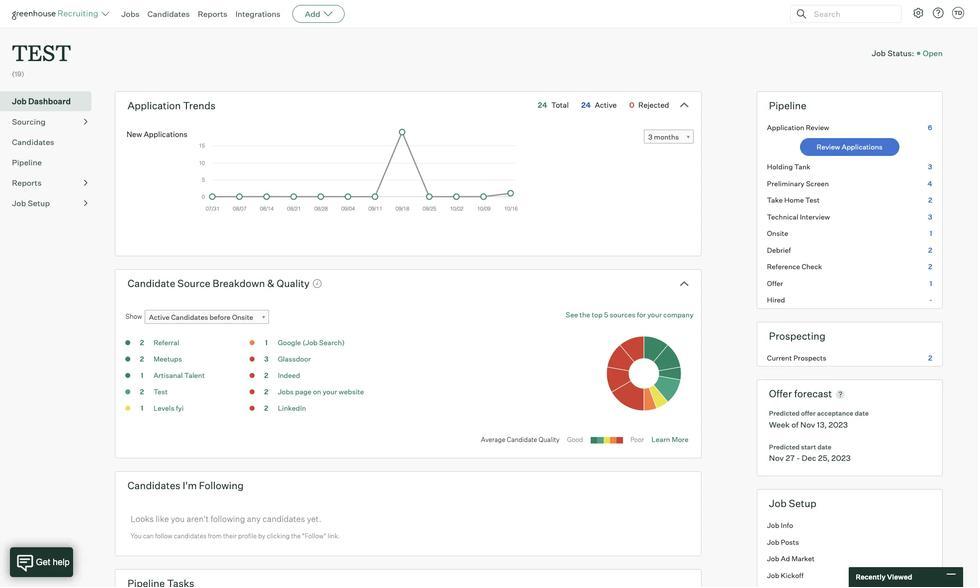 Task type: vqa. For each thing, say whether or not it's contained in the screenshot.


Task type: describe. For each thing, give the bounding box(es) containing it.
1 horizontal spatial candidates link
[[147, 9, 190, 19]]

test link
[[12, 28, 71, 69]]

job info
[[767, 522, 793, 530]]

glassdoor
[[278, 355, 311, 364]]

reference check
[[767, 263, 822, 271]]

technical
[[767, 213, 799, 221]]

application for application trends
[[128, 99, 181, 112]]

breakdown
[[213, 277, 265, 290]]

offer
[[801, 410, 816, 418]]

you can follow candidates from their profile by clicking the "follow" link.
[[131, 533, 340, 540]]

screen
[[806, 179, 829, 188]]

candidate source data is not real-time. data may take up to two days to reflect accurately. element
[[310, 275, 322, 292]]

rejected
[[639, 100, 669, 110]]

levels fyi
[[153, 404, 184, 413]]

levels
[[153, 404, 174, 413]]

trends
[[183, 99, 216, 112]]

candidates i'm following
[[128, 480, 244, 492]]

offer forecast
[[769, 388, 832, 400]]

average
[[481, 436, 506, 444]]

0 vertical spatial setup
[[28, 198, 50, 208]]

jobs page on your website
[[278, 388, 364, 396]]

0 horizontal spatial candidates link
[[12, 136, 88, 148]]

application review
[[767, 123, 829, 132]]

0 vertical spatial test
[[806, 196, 820, 205]]

home
[[784, 196, 804, 205]]

24 for 24 total
[[538, 100, 547, 110]]

1 vertical spatial your
[[323, 388, 337, 396]]

start
[[801, 443, 816, 451]]

1 for google (job search)
[[265, 339, 268, 347]]

week
[[769, 420, 790, 430]]

27
[[786, 454, 795, 464]]

predicted for 27
[[769, 443, 800, 451]]

kickoff
[[781, 572, 804, 580]]

3 months link
[[644, 130, 694, 144]]

job posts link
[[757, 534, 942, 551]]

(19)
[[12, 70, 24, 78]]

any
[[247, 514, 261, 525]]

2 link for meetups
[[132, 355, 152, 366]]

holding tank
[[767, 163, 811, 171]]

technical interview
[[767, 213, 830, 221]]

candidates right jobs link
[[147, 9, 190, 19]]

applications for review applications
[[842, 143, 883, 151]]

3 left glassdoor at the left bottom of the page
[[264, 355, 268, 364]]

job for 'job kickoff' link
[[767, 572, 780, 580]]

integrations
[[235, 9, 281, 19]]

prospecting
[[769, 330, 826, 343]]

from
[[208, 533, 222, 540]]

take
[[767, 196, 783, 205]]

2023 for nov 27 - dec 25, 2023
[[832, 454, 851, 464]]

date inside predicted offer acceptance date week of nov 13, 2023
[[855, 410, 869, 418]]

offer for offer
[[767, 279, 783, 288]]

1 horizontal spatial quality
[[539, 436, 560, 444]]

1 vertical spatial job setup
[[769, 498, 817, 510]]

2 link for linkedin
[[256, 404, 276, 415]]

3 months
[[648, 133, 679, 141]]

job for job dashboard 'link'
[[12, 96, 27, 106]]

linkedin link
[[278, 404, 306, 413]]

predicted start date nov 27 - dec 25, 2023
[[769, 443, 851, 464]]

interview
[[800, 213, 830, 221]]

applications for new applications
[[144, 130, 188, 139]]

1 for levels fyi
[[141, 404, 143, 413]]

0 vertical spatial candidate
[[128, 277, 175, 290]]

0 horizontal spatial quality
[[277, 277, 310, 290]]

3 left months
[[648, 133, 653, 141]]

1 link for artisanal talent
[[132, 371, 152, 383]]

"follow"
[[302, 533, 326, 540]]

you
[[171, 514, 185, 525]]

website
[[339, 388, 364, 396]]

google (job search) link
[[278, 339, 345, 347]]

sourcing link
[[12, 116, 88, 128]]

2023 for week of nov 13, 2023
[[829, 420, 848, 430]]

2 link for referral
[[132, 338, 152, 350]]

add button
[[293, 5, 345, 23]]

forecast
[[794, 388, 832, 400]]

learn more link
[[652, 436, 689, 444]]

artisanal talent
[[153, 372, 205, 380]]

total
[[551, 100, 569, 110]]

jobs for jobs
[[121, 9, 140, 19]]

meetups
[[153, 355, 182, 364]]

tank
[[795, 163, 811, 171]]

1 vertical spatial reports link
[[12, 177, 88, 189]]

1 vertical spatial onsite
[[232, 313, 253, 322]]

current
[[767, 354, 792, 362]]

fyi
[[176, 404, 184, 413]]

linkedin
[[278, 404, 306, 413]]

new applications
[[127, 130, 188, 139]]

referral
[[153, 339, 179, 347]]

application trends
[[128, 99, 216, 112]]

1 for artisanal talent
[[141, 372, 143, 380]]

jobs page on your website link
[[278, 388, 364, 396]]

1 horizontal spatial pipeline
[[769, 99, 807, 112]]

1 horizontal spatial reports
[[198, 9, 227, 19]]

following
[[211, 514, 245, 525]]

before
[[210, 313, 231, 322]]

info
[[781, 522, 793, 530]]

1 vertical spatial test
[[153, 388, 168, 396]]

5
[[604, 311, 608, 319]]

learn
[[652, 436, 670, 444]]

recently
[[856, 574, 886, 582]]

more
[[672, 436, 689, 444]]

ad
[[781, 555, 790, 564]]

6
[[928, 123, 933, 132]]

test (19)
[[12, 38, 71, 78]]

sources
[[610, 311, 636, 319]]

top
[[592, 311, 603, 319]]

job status:
[[872, 48, 914, 58]]

reports inside reports link
[[12, 178, 42, 188]]

24 total
[[538, 100, 569, 110]]

job for job setup link
[[12, 198, 26, 208]]

td button
[[950, 5, 966, 21]]

4
[[928, 179, 933, 188]]

current prospects
[[767, 354, 827, 362]]

profile
[[238, 533, 257, 540]]

on
[[313, 388, 321, 396]]

3 up 4 at right
[[928, 163, 933, 171]]

new
[[127, 130, 142, 139]]

debrief
[[767, 246, 791, 254]]



Task type: locate. For each thing, give the bounding box(es) containing it.
pipeline up application review
[[769, 99, 807, 112]]

1 horizontal spatial the
[[580, 311, 590, 319]]

1 horizontal spatial your
[[648, 311, 662, 319]]

predicted up week
[[769, 410, 800, 418]]

setup down pipeline link
[[28, 198, 50, 208]]

nov inside predicted offer acceptance date week of nov 13, 2023
[[800, 420, 815, 430]]

1 vertical spatial application
[[767, 123, 805, 132]]

job setup
[[12, 198, 50, 208], [769, 498, 817, 510]]

job setup down pipeline link
[[12, 198, 50, 208]]

candidate source breakdown & quality
[[128, 277, 310, 290]]

2 24 from the left
[[581, 100, 591, 110]]

candidates down 'sourcing'
[[12, 137, 54, 147]]

preliminary screen
[[767, 179, 829, 188]]

2023 inside the predicted start date nov 27 - dec 25, 2023
[[832, 454, 851, 464]]

2 link for jobs page on your website
[[256, 388, 276, 399]]

reports link down pipeline link
[[12, 177, 88, 189]]

good
[[567, 436, 583, 444]]

1 vertical spatial -
[[797, 454, 800, 464]]

onsite up debrief
[[767, 229, 788, 238]]

job setup inside job setup link
[[12, 198, 50, 208]]

1 vertical spatial jobs
[[278, 388, 294, 396]]

0 horizontal spatial candidates
[[174, 533, 207, 540]]

0 vertical spatial candidates link
[[147, 9, 190, 19]]

Search text field
[[812, 7, 892, 21]]

2023 down acceptance
[[829, 420, 848, 430]]

1 vertical spatial candidate
[[507, 436, 537, 444]]

1 link for levels fyi
[[132, 404, 152, 415]]

aren't
[[187, 514, 209, 525]]

active candidates before onsite link
[[144, 310, 269, 325]]

application for application review
[[767, 123, 805, 132]]

2 link for test
[[132, 388, 152, 399]]

dec
[[802, 454, 817, 464]]

glassdoor link
[[278, 355, 311, 364]]

24 for 24 active
[[581, 100, 591, 110]]

your right on
[[323, 388, 337, 396]]

job kickoff link
[[757, 568, 942, 584]]

take home test
[[767, 196, 820, 205]]

1 horizontal spatial -
[[929, 296, 933, 304]]

0 horizontal spatial application
[[128, 99, 181, 112]]

1 vertical spatial offer
[[769, 388, 792, 400]]

active right show in the bottom of the page
[[149, 313, 170, 322]]

0 horizontal spatial test
[[153, 388, 168, 396]]

reports link left integrations
[[198, 9, 227, 19]]

date
[[855, 410, 869, 418], [818, 443, 832, 451]]

predicted up 27
[[769, 443, 800, 451]]

0 vertical spatial pipeline
[[769, 99, 807, 112]]

1 horizontal spatial onsite
[[767, 229, 788, 238]]

looks
[[131, 514, 154, 525]]

reports link
[[198, 9, 227, 19], [12, 177, 88, 189]]

1 link left levels
[[132, 404, 152, 415]]

1 vertical spatial applications
[[842, 143, 883, 151]]

google
[[278, 339, 301, 347]]

your
[[648, 311, 662, 319], [323, 388, 337, 396]]

candidate right average
[[507, 436, 537, 444]]

0 horizontal spatial nov
[[769, 454, 784, 464]]

0 horizontal spatial candidate
[[128, 277, 175, 290]]

candidates
[[147, 9, 190, 19], [12, 137, 54, 147], [171, 313, 208, 322], [128, 480, 180, 492]]

1 horizontal spatial job setup
[[769, 498, 817, 510]]

2 link for indeed
[[256, 371, 276, 383]]

candidates down aren't
[[174, 533, 207, 540]]

2
[[928, 196, 933, 205], [928, 246, 933, 254], [928, 263, 933, 271], [140, 339, 144, 347], [928, 354, 933, 362], [140, 355, 144, 364], [264, 372, 268, 380], [140, 388, 144, 396], [264, 388, 268, 396], [264, 404, 268, 413]]

job setup up info
[[769, 498, 817, 510]]

- inside the predicted start date nov 27 - dec 25, 2023
[[797, 454, 800, 464]]

clicking
[[267, 533, 290, 540]]

1 vertical spatial nov
[[769, 454, 784, 464]]

0 horizontal spatial applications
[[144, 130, 188, 139]]

0 horizontal spatial job setup
[[12, 198, 50, 208]]

posts
[[781, 538, 799, 547]]

0
[[629, 100, 635, 110]]

0 vertical spatial job setup
[[12, 198, 50, 208]]

nov left 27
[[769, 454, 784, 464]]

1 vertical spatial review
[[817, 143, 840, 151]]

setup up info
[[789, 498, 817, 510]]

job inside 'link'
[[12, 96, 27, 106]]

can
[[143, 533, 154, 540]]

link.
[[328, 533, 340, 540]]

0 vertical spatial offer
[[767, 279, 783, 288]]

job info link
[[757, 518, 942, 534]]

the left top
[[580, 311, 590, 319]]

learn more
[[652, 436, 689, 444]]

0 horizontal spatial active
[[149, 313, 170, 322]]

indeed link
[[278, 372, 300, 380]]

1 vertical spatial candidates
[[174, 533, 207, 540]]

1 horizontal spatial candidates
[[263, 514, 305, 525]]

1 horizontal spatial date
[[855, 410, 869, 418]]

source
[[177, 277, 210, 290]]

0 vertical spatial your
[[648, 311, 662, 319]]

1 horizontal spatial reports link
[[198, 9, 227, 19]]

1 horizontal spatial application
[[767, 123, 805, 132]]

1 vertical spatial active
[[149, 313, 170, 322]]

predicted inside predicted offer acceptance date week of nov 13, 2023
[[769, 410, 800, 418]]

2023 right 25,
[[832, 454, 851, 464]]

search)
[[319, 339, 345, 347]]

status:
[[888, 48, 914, 58]]

offer down the reference
[[767, 279, 783, 288]]

preliminary
[[767, 179, 805, 188]]

date right acceptance
[[855, 410, 869, 418]]

review up review applications
[[806, 123, 829, 132]]

open
[[923, 48, 943, 58]]

0 horizontal spatial -
[[797, 454, 800, 464]]

jobs for jobs page on your website
[[278, 388, 294, 396]]

application
[[128, 99, 181, 112], [767, 123, 805, 132]]

job dashboard link
[[12, 95, 88, 107]]

1 vertical spatial predicted
[[769, 443, 800, 451]]

test up interview
[[806, 196, 820, 205]]

1 vertical spatial the
[[291, 533, 301, 540]]

for
[[637, 311, 646, 319]]

candidates up the like
[[128, 480, 180, 492]]

1 vertical spatial reports
[[12, 178, 42, 188]]

job ad market
[[767, 555, 815, 564]]

1 horizontal spatial applications
[[842, 143, 883, 151]]

candidates link right jobs link
[[147, 9, 190, 19]]

job for job ad market link
[[767, 555, 780, 564]]

test up levels
[[153, 388, 168, 396]]

td button
[[952, 7, 964, 19]]

active left 0
[[595, 100, 617, 110]]

td
[[954, 9, 962, 16]]

0 rejected
[[629, 100, 669, 110]]

2 vertical spatial 1 link
[[132, 404, 152, 415]]

nov inside the predicted start date nov 27 - dec 25, 2023
[[769, 454, 784, 464]]

job posts
[[767, 538, 799, 547]]

you
[[131, 533, 142, 540]]

following
[[199, 480, 244, 492]]

onsite
[[767, 229, 788, 238], [232, 313, 253, 322]]

job for job info link
[[767, 522, 780, 530]]

0 vertical spatial jobs
[[121, 9, 140, 19]]

1 horizontal spatial 24
[[581, 100, 591, 110]]

jobs link
[[121, 9, 140, 19]]

1 horizontal spatial active
[[595, 100, 617, 110]]

quality right &
[[277, 277, 310, 290]]

candidates link
[[147, 9, 190, 19], [12, 136, 88, 148]]

offer up week
[[769, 388, 792, 400]]

your right for at the bottom right of page
[[648, 311, 662, 319]]

0 horizontal spatial the
[[291, 533, 301, 540]]

1 horizontal spatial setup
[[789, 498, 817, 510]]

candidates
[[263, 514, 305, 525], [174, 533, 207, 540]]

artisanal
[[153, 372, 183, 380]]

acceptance
[[817, 410, 854, 418]]

0 horizontal spatial your
[[323, 388, 337, 396]]

0 vertical spatial 2023
[[829, 420, 848, 430]]

1
[[930, 229, 933, 238], [930, 279, 933, 288], [265, 339, 268, 347], [141, 372, 143, 380], [141, 404, 143, 413]]

0 vertical spatial the
[[580, 311, 590, 319]]

0 vertical spatial -
[[929, 296, 933, 304]]

reference
[[767, 263, 800, 271]]

0 vertical spatial reports
[[198, 9, 227, 19]]

date inside the predicted start date nov 27 - dec 25, 2023
[[818, 443, 832, 451]]

0 vertical spatial applications
[[144, 130, 188, 139]]

predicted inside the predicted start date nov 27 - dec 25, 2023
[[769, 443, 800, 451]]

0 vertical spatial quality
[[277, 277, 310, 290]]

add
[[305, 9, 320, 19]]

1 predicted from the top
[[769, 410, 800, 418]]

0 vertical spatial reports link
[[198, 9, 227, 19]]

0 horizontal spatial date
[[818, 443, 832, 451]]

nov down offer
[[800, 420, 815, 430]]

1 horizontal spatial nov
[[800, 420, 815, 430]]

pipeline down 'sourcing'
[[12, 158, 42, 167]]

3
[[648, 133, 653, 141], [928, 163, 933, 171], [928, 213, 933, 221], [264, 355, 268, 364]]

0 horizontal spatial setup
[[28, 198, 50, 208]]

1 horizontal spatial candidate
[[507, 436, 537, 444]]

3 down 4 at right
[[928, 213, 933, 221]]

0 vertical spatial onsite
[[767, 229, 788, 238]]

1 vertical spatial setup
[[789, 498, 817, 510]]

25,
[[818, 454, 830, 464]]

predicted for week
[[769, 410, 800, 418]]

1 horizontal spatial test
[[806, 196, 820, 205]]

24
[[538, 100, 547, 110], [581, 100, 591, 110]]

setup
[[28, 198, 50, 208], [789, 498, 817, 510]]

job for job posts link
[[767, 538, 780, 547]]

check
[[802, 263, 822, 271]]

24 left total on the top of page
[[538, 100, 547, 110]]

1 vertical spatial 2023
[[832, 454, 851, 464]]

candidates up clicking
[[263, 514, 305, 525]]

candidates inside "link"
[[12, 137, 54, 147]]

application up holding tank
[[767, 123, 805, 132]]

0 vertical spatial nov
[[800, 420, 815, 430]]

(job
[[303, 339, 318, 347]]

candidate up show in the bottom of the page
[[128, 277, 175, 290]]

candidates left before
[[171, 313, 208, 322]]

0 horizontal spatial reports link
[[12, 177, 88, 189]]

0 horizontal spatial pipeline
[[12, 158, 42, 167]]

0 horizontal spatial 24
[[538, 100, 547, 110]]

like
[[156, 514, 169, 525]]

0 vertical spatial date
[[855, 410, 869, 418]]

1 horizontal spatial jobs
[[278, 388, 294, 396]]

candidate source data is not real-time. data may take up to two days to reflect accurately. image
[[312, 279, 322, 289]]

application up new applications
[[128, 99, 181, 112]]

1 vertical spatial quality
[[539, 436, 560, 444]]

1 vertical spatial 1 link
[[132, 371, 152, 383]]

1 link left artisanal
[[132, 371, 152, 383]]

onsite right before
[[232, 313, 253, 322]]

1 24 from the left
[[538, 100, 547, 110]]

offer
[[767, 279, 783, 288], [769, 388, 792, 400]]

applications
[[144, 130, 188, 139], [842, 143, 883, 151]]

greenhouse recruiting image
[[12, 8, 101, 20]]

job kickoff
[[767, 572, 804, 580]]

1 vertical spatial pipeline
[[12, 158, 42, 167]]

viewed
[[887, 574, 912, 582]]

the right clicking
[[291, 533, 301, 540]]

market
[[792, 555, 815, 564]]

0 vertical spatial 1 link
[[256, 338, 276, 350]]

by
[[258, 533, 266, 540]]

referral link
[[153, 339, 179, 347]]

0 vertical spatial predicted
[[769, 410, 800, 418]]

google (job search)
[[278, 339, 345, 347]]

0 horizontal spatial jobs
[[121, 9, 140, 19]]

0 horizontal spatial reports
[[12, 178, 42, 188]]

test link
[[153, 388, 168, 396]]

3 link
[[256, 355, 276, 366]]

levels fyi link
[[153, 404, 184, 413]]

0 vertical spatial candidates
[[263, 514, 305, 525]]

quality left good
[[539, 436, 560, 444]]

0 horizontal spatial onsite
[[232, 313, 253, 322]]

jobs
[[121, 9, 140, 19], [278, 388, 294, 396]]

holding
[[767, 163, 793, 171]]

2 predicted from the top
[[769, 443, 800, 451]]

1 vertical spatial candidates link
[[12, 136, 88, 148]]

date up 25,
[[818, 443, 832, 451]]

reports left integrations
[[198, 9, 227, 19]]

0 vertical spatial active
[[595, 100, 617, 110]]

1 link up 3 link
[[256, 338, 276, 350]]

offer for offer forecast
[[769, 388, 792, 400]]

1 vertical spatial date
[[818, 443, 832, 451]]

candidates link up pipeline link
[[12, 136, 88, 148]]

24 right total on the top of page
[[581, 100, 591, 110]]

1 link for google (job search)
[[256, 338, 276, 350]]

test
[[12, 38, 71, 67]]

0 vertical spatial review
[[806, 123, 829, 132]]

reports down pipeline link
[[12, 178, 42, 188]]

2023 inside predicted offer acceptance date week of nov 13, 2023
[[829, 420, 848, 430]]

review down application review
[[817, 143, 840, 151]]

reports
[[198, 9, 227, 19], [12, 178, 42, 188]]

configure image
[[913, 7, 925, 19]]

review applications link
[[800, 138, 900, 156]]

0 vertical spatial application
[[128, 99, 181, 112]]



